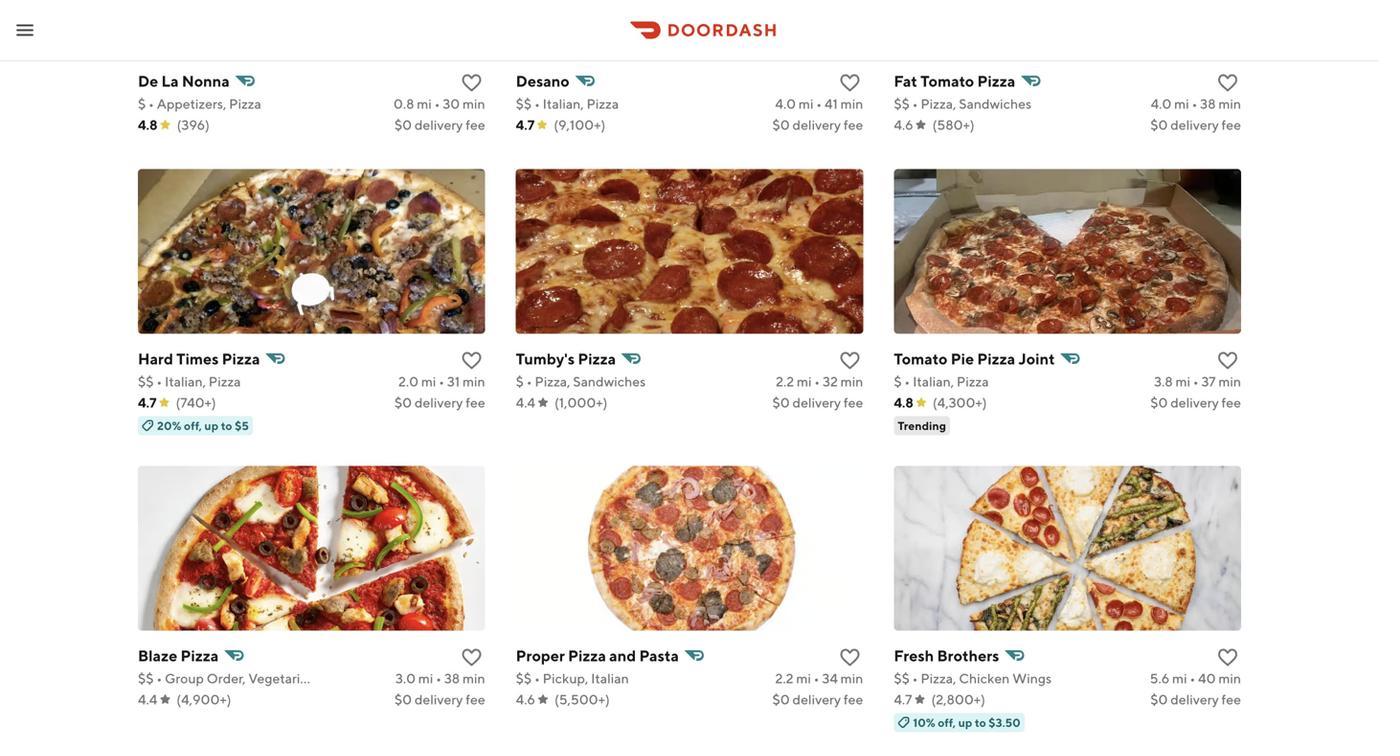 Task type: describe. For each thing, give the bounding box(es) containing it.
$​0 for fresh brothers
[[1151, 692, 1168, 707]]

click to add this store to your saved list image for proper pizza and pasta
[[838, 646, 861, 669]]

click to add this store to your saved list image for fresh brothers
[[1216, 646, 1239, 669]]

$​0 for tumby's pizza
[[773, 395, 790, 411]]

delivery for hard times pizza
[[415, 395, 463, 411]]

wings
[[1012, 671, 1052, 686]]

$$ for proper pizza and pasta
[[516, 671, 532, 686]]

4.4 for blaze pizza
[[138, 692, 157, 707]]

sandwiches for fat tomato pizza
[[959, 96, 1032, 112]]

$​0 delivery fee for tumby's pizza
[[773, 395, 863, 411]]

10%
[[913, 716, 935, 730]]

click to add this store to your saved list image for hard times pizza
[[460, 349, 483, 372]]

min for de la nonna
[[463, 96, 485, 112]]

pizza down nonna
[[229, 96, 261, 112]]

tumby's
[[516, 350, 575, 368]]

4.7 for hard times pizza
[[138, 395, 157, 411]]

proper pizza and pasta
[[516, 647, 679, 665]]

3.8
[[1154, 374, 1173, 389]]

(9,100+)
[[554, 117, 606, 133]]

appetizers,
[[157, 96, 226, 112]]

4.0 for desano
[[775, 96, 796, 112]]

$ for tomato
[[894, 374, 902, 389]]

pizza right pie
[[977, 350, 1015, 368]]

off, for brothers
[[938, 716, 956, 730]]

pizza right "times"
[[222, 350, 260, 368]]

proper
[[516, 647, 565, 665]]

de
[[138, 72, 158, 90]]

delivery for tomato pie pizza joint
[[1171, 395, 1219, 411]]

blaze pizza
[[138, 647, 219, 665]]

mi for tumby's pizza
[[797, 374, 812, 389]]

20% off, up to $5
[[157, 419, 249, 433]]

pizza up $$ • pizza, sandwiches
[[977, 72, 1016, 90]]

hard times pizza
[[138, 350, 260, 368]]

nonna
[[182, 72, 230, 90]]

$5
[[235, 419, 249, 433]]

up for brothers
[[958, 716, 972, 730]]

$ • pizza, sandwiches
[[516, 374, 646, 389]]

3.0 mi • 38 min
[[395, 671, 485, 686]]

2.0
[[398, 374, 419, 389]]

fat
[[894, 72, 917, 90]]

group
[[165, 671, 204, 686]]

38 for blaze pizza
[[444, 671, 460, 686]]

min for hard times pizza
[[463, 374, 485, 389]]

(5,500+)
[[555, 692, 610, 707]]

$ • italian, pizza
[[894, 374, 989, 389]]

delivery for tumby's pizza
[[793, 395, 841, 411]]

pizza up $ • pizza, sandwiches
[[578, 350, 616, 368]]

4.8 for tomato pie pizza joint
[[894, 395, 914, 411]]

fee for proper pizza and pasta
[[844, 692, 863, 707]]

pizza up '(9,100+)' at the top left of page
[[587, 96, 619, 112]]

tumby's pizza
[[516, 350, 616, 368]]

$$ • pizza, chicken wings
[[894, 671, 1052, 686]]

click to add this store to your saved list image for fat tomato pizza
[[1216, 72, 1239, 94]]

fresh
[[894, 647, 934, 665]]

fee for tumby's pizza
[[844, 395, 863, 411]]

mi for de la nonna
[[417, 96, 432, 112]]

pickup,
[[543, 671, 588, 686]]

$​0 delivery fee for blaze pizza
[[394, 692, 485, 707]]

32
[[823, 374, 838, 389]]

min for proper pizza and pasta
[[841, 671, 863, 686]]

fat tomato pizza
[[894, 72, 1016, 90]]

chicken
[[959, 671, 1010, 686]]

off, for times
[[184, 419, 202, 433]]

trending
[[898, 419, 946, 433]]

min for blaze pizza
[[463, 671, 485, 686]]

40
[[1198, 671, 1216, 686]]

(2,800+)
[[931, 692, 985, 707]]

4.4 for tumby's pizza
[[516, 395, 535, 411]]

4.0 mi • 41 min
[[775, 96, 863, 112]]

(4,300+)
[[933, 395, 987, 411]]

delivery for fresh brothers
[[1171, 692, 1219, 707]]

0.8
[[394, 96, 414, 112]]

blaze
[[138, 647, 177, 665]]

2.2 for proper pizza and pasta
[[775, 671, 794, 686]]

fee for desano
[[844, 117, 863, 133]]

(580+)
[[933, 117, 975, 133]]

$$ for desano
[[516, 96, 532, 112]]

3.0
[[395, 671, 416, 686]]

$​0 delivery fee for tomato pie pizza joint
[[1151, 395, 1241, 411]]

to for brothers
[[975, 716, 986, 730]]

4.6 for fat tomato pizza
[[894, 117, 913, 133]]

click to add this store to your saved list image for desano
[[838, 72, 861, 94]]

min for fresh brothers
[[1219, 671, 1241, 686]]

$​0 delivery fee for fresh brothers
[[1151, 692, 1241, 707]]

joint
[[1019, 350, 1055, 368]]

mi for desano
[[799, 96, 814, 112]]

fee for hard times pizza
[[466, 395, 485, 411]]

$ • appetizers, pizza
[[138, 96, 261, 112]]



Task type: locate. For each thing, give the bounding box(es) containing it.
$​0 delivery fee down 2.2 mi • 34 min
[[773, 692, 863, 707]]

fee for fresh brothers
[[1222, 692, 1241, 707]]

4.7 for fresh brothers
[[894, 692, 912, 707]]

2 horizontal spatial click to add this store to your saved list image
[[1216, 349, 1239, 372]]

4.6 down proper on the left bottom of the page
[[516, 692, 535, 707]]

$3.50
[[989, 716, 1021, 730]]

click to add this store to your saved list image up 4.0 mi • 41 min
[[838, 72, 861, 94]]

to for times
[[221, 419, 232, 433]]

click to add this store to your saved list image for tomato pie pizza joint
[[1216, 349, 1239, 372]]

0 vertical spatial pizza,
[[921, 96, 956, 112]]

4.0
[[775, 96, 796, 112], [1151, 96, 1172, 112]]

pasta
[[639, 647, 679, 665]]

$$ • italian, pizza
[[516, 96, 619, 112], [138, 374, 241, 389]]

fee for tomato pie pizza joint
[[1222, 395, 1241, 411]]

open menu image
[[13, 19, 36, 42]]

1 horizontal spatial 4.6
[[894, 117, 913, 133]]

0 vertical spatial sandwiches
[[959, 96, 1032, 112]]

1 vertical spatial 4.6
[[516, 692, 535, 707]]

1 vertical spatial 4.8
[[894, 395, 914, 411]]

41
[[825, 96, 838, 112]]

$$
[[516, 96, 532, 112], [894, 96, 910, 112], [138, 374, 154, 389], [138, 671, 154, 686], [516, 671, 532, 686], [894, 671, 910, 686]]

sandwiches down fat tomato pizza
[[959, 96, 1032, 112]]

mi
[[417, 96, 432, 112], [799, 96, 814, 112], [1174, 96, 1189, 112], [421, 374, 436, 389], [797, 374, 812, 389], [1176, 374, 1191, 389], [418, 671, 433, 686], [796, 671, 811, 686], [1172, 671, 1187, 686]]

$​0 delivery fee down 3.8 mi • 37 min
[[1151, 395, 1241, 411]]

4.0 for fat tomato pizza
[[1151, 96, 1172, 112]]

pizza, for fresh
[[921, 671, 956, 686]]

0 vertical spatial tomato
[[921, 72, 974, 90]]

de la nonna
[[138, 72, 230, 90]]

$ for de
[[138, 96, 146, 112]]

$​0 for fat tomato pizza
[[1151, 117, 1168, 133]]

0 vertical spatial 4.8
[[138, 117, 158, 133]]

$​0 delivery fee down the 2.2 mi • 32 min
[[773, 395, 863, 411]]

1 horizontal spatial sandwiches
[[959, 96, 1032, 112]]

fee down 4.0 mi • 41 min
[[844, 117, 863, 133]]

delivery for de la nonna
[[415, 117, 463, 133]]

$$ • italian, pizza up '(9,100+)' at the top left of page
[[516, 96, 619, 112]]

2 4.0 from the left
[[1151, 96, 1172, 112]]

4.6 for proper pizza and pasta
[[516, 692, 535, 707]]

tomato up $ • italian, pizza
[[894, 350, 948, 368]]

1 vertical spatial to
[[975, 716, 986, 730]]

1 vertical spatial tomato
[[894, 350, 948, 368]]

1 vertical spatial 2.2
[[775, 671, 794, 686]]

$​0 delivery fee for fat tomato pizza
[[1151, 117, 1241, 133]]

$​0 down 3.0
[[394, 692, 412, 707]]

click to add this store to your saved list image up 0.8 mi • 30 min
[[460, 72, 483, 94]]

0 vertical spatial off,
[[184, 419, 202, 433]]

italian, up (4,300+)
[[913, 374, 954, 389]]

1 horizontal spatial click to add this store to your saved list image
[[838, 72, 861, 94]]

0 vertical spatial to
[[221, 419, 232, 433]]

order,
[[207, 671, 246, 686]]

la
[[161, 72, 179, 90]]

up down (740+)
[[204, 419, 219, 433]]

italian, for desano
[[543, 96, 584, 112]]

to left $3.50
[[975, 716, 986, 730]]

4.4 down blaze at the left bottom
[[138, 692, 157, 707]]

$$ down blaze at the left bottom
[[138, 671, 154, 686]]

1 vertical spatial $$ • italian, pizza
[[138, 374, 241, 389]]

1 horizontal spatial 4.0
[[1151, 96, 1172, 112]]

click to add this store to your saved list image
[[838, 72, 861, 94], [460, 349, 483, 372], [1216, 349, 1239, 372]]

click to add this store to your saved list image up 2.2 mi • 34 min
[[838, 646, 861, 669]]

up down (2,800+)
[[958, 716, 972, 730]]

0 vertical spatial up
[[204, 419, 219, 433]]

$$ • italian, pizza for hard times pizza
[[138, 374, 241, 389]]

$​0 delivery fee for desano
[[773, 117, 863, 133]]

click to add this store to your saved list image up the 5.6 mi • 40 min
[[1216, 646, 1239, 669]]

fee down 0.8 mi • 30 min
[[466, 117, 485, 133]]

off, down (740+)
[[184, 419, 202, 433]]

37
[[1202, 374, 1216, 389]]

fee down 3.8 mi • 37 min
[[1222, 395, 1241, 411]]

mi for fresh brothers
[[1172, 671, 1187, 686]]

$$ for blaze pizza
[[138, 671, 154, 686]]

mi for tomato pie pizza joint
[[1176, 374, 1191, 389]]

$​0 down 4.0 mi • 41 min
[[773, 117, 790, 133]]

1 horizontal spatial 4.7
[[516, 117, 535, 133]]

$$ • italian, pizza for desano
[[516, 96, 619, 112]]

fee down the 3.0 mi • 38 min
[[466, 692, 485, 707]]

20%
[[157, 419, 182, 433]]

4.0 mi • 38 min
[[1151, 96, 1241, 112]]

$ down de
[[138, 96, 146, 112]]

fee for fat tomato pizza
[[1222, 117, 1241, 133]]

1 horizontal spatial italian,
[[543, 96, 584, 112]]

hard
[[138, 350, 173, 368]]

pizza, down fresh brothers
[[921, 671, 956, 686]]

1 horizontal spatial $
[[516, 374, 524, 389]]

click to add this store to your saved list image for blaze pizza
[[460, 646, 483, 669]]

(740+)
[[176, 395, 216, 411]]

$$ • pickup, italian
[[516, 671, 629, 686]]

$$ down proper on the left bottom of the page
[[516, 671, 532, 686]]

click to add this store to your saved list image for tumby's pizza
[[838, 349, 861, 372]]

pizza, down the tumby's
[[535, 374, 570, 389]]

0 vertical spatial 4.6
[[894, 117, 913, 133]]

0 horizontal spatial italian,
[[165, 374, 206, 389]]

tomato
[[921, 72, 974, 90], [894, 350, 948, 368]]

delivery down 4.0 mi • 38 min
[[1171, 117, 1219, 133]]

min for tomato pie pizza joint
[[1219, 374, 1241, 389]]

2.2
[[776, 374, 794, 389], [775, 671, 794, 686]]

$
[[138, 96, 146, 112], [516, 374, 524, 389], [894, 374, 902, 389]]

0 vertical spatial 4.4
[[516, 395, 535, 411]]

$​0 delivery fee for de la nonna
[[394, 117, 485, 133]]

italian, up '(9,100+)' at the top left of page
[[543, 96, 584, 112]]

1 vertical spatial 38
[[444, 671, 460, 686]]

$$ for fresh brothers
[[894, 671, 910, 686]]

2 vertical spatial pizza,
[[921, 671, 956, 686]]

0 horizontal spatial click to add this store to your saved list image
[[460, 349, 483, 372]]

1 horizontal spatial 4.4
[[516, 395, 535, 411]]

1 vertical spatial off,
[[938, 716, 956, 730]]

click to add this store to your saved list image for de la nonna
[[460, 72, 483, 94]]

1 vertical spatial up
[[958, 716, 972, 730]]

0 vertical spatial 38
[[1200, 96, 1216, 112]]

delivery for desano
[[793, 117, 841, 133]]

min for fat tomato pizza
[[1219, 96, 1241, 112]]

delivery for blaze pizza
[[415, 692, 463, 707]]

1 horizontal spatial $$ • italian, pizza
[[516, 96, 619, 112]]

1 horizontal spatial 4.8
[[894, 395, 914, 411]]

•
[[149, 96, 154, 112], [434, 96, 440, 112], [534, 96, 540, 112], [816, 96, 822, 112], [912, 96, 918, 112], [1192, 96, 1198, 112], [156, 374, 162, 389], [439, 374, 444, 389], [527, 374, 532, 389], [814, 374, 820, 389], [905, 374, 910, 389], [1193, 374, 1199, 389], [156, 671, 162, 686], [436, 671, 442, 686], [534, 671, 540, 686], [814, 671, 819, 686], [912, 671, 918, 686], [1190, 671, 1196, 686]]

fee down the 2.2 mi • 32 min
[[844, 395, 863, 411]]

up
[[204, 419, 219, 433], [958, 716, 972, 730]]

1 vertical spatial sandwiches
[[573, 374, 646, 389]]

31
[[447, 374, 460, 389]]

38
[[1200, 96, 1216, 112], [444, 671, 460, 686]]

$$ down fat
[[894, 96, 910, 112]]

$​0 delivery fee down 0.8 mi • 30 min
[[394, 117, 485, 133]]

pizza up the group
[[181, 647, 219, 665]]

up for times
[[204, 419, 219, 433]]

0 horizontal spatial 4.0
[[775, 96, 796, 112]]

delivery for fat tomato pizza
[[1171, 117, 1219, 133]]

1 vertical spatial 4.4
[[138, 692, 157, 707]]

$​0 down 2.0
[[394, 395, 412, 411]]

2.2 left 34 on the right
[[775, 671, 794, 686]]

off, right the 10%
[[938, 716, 956, 730]]

$$ down hard
[[138, 374, 154, 389]]

4.7 down fresh
[[894, 692, 912, 707]]

30
[[443, 96, 460, 112]]

italian, for tomato pie pizza joint
[[913, 374, 954, 389]]

$​0 delivery fee for proper pizza and pasta
[[773, 692, 863, 707]]

pizza,
[[921, 96, 956, 112], [535, 374, 570, 389], [921, 671, 956, 686]]

fee down the 5.6 mi • 40 min
[[1222, 692, 1241, 707]]

$​0 for hard times pizza
[[394, 395, 412, 411]]

click to add this store to your saved list image
[[460, 72, 483, 94], [1216, 72, 1239, 94], [838, 349, 861, 372], [460, 646, 483, 669], [838, 646, 861, 669], [1216, 646, 1239, 669]]

0 horizontal spatial 38
[[444, 671, 460, 686]]

2 horizontal spatial $
[[894, 374, 902, 389]]

0 horizontal spatial 4.4
[[138, 692, 157, 707]]

0 horizontal spatial $
[[138, 96, 146, 112]]

5.6 mi • 40 min
[[1150, 671, 1241, 686]]

pizza, up (580+)
[[921, 96, 956, 112]]

1 horizontal spatial off,
[[938, 716, 956, 730]]

4.8 up trending
[[894, 395, 914, 411]]

0 horizontal spatial sandwiches
[[573, 374, 646, 389]]

$$ down fresh
[[894, 671, 910, 686]]

0 horizontal spatial off,
[[184, 419, 202, 433]]

4.4 down the tumby's
[[516, 395, 535, 411]]

sandwiches
[[959, 96, 1032, 112], [573, 374, 646, 389]]

4.7 down hard
[[138, 395, 157, 411]]

2 vertical spatial 4.7
[[894, 692, 912, 707]]

fee for blaze pizza
[[466, 692, 485, 707]]

2.2 mi • 32 min
[[776, 374, 863, 389]]

click to add this store to your saved list image up 4.0 mi • 38 min
[[1216, 72, 1239, 94]]

click to add this store to your saved list image up the 2.2 mi • 32 min
[[838, 349, 861, 372]]

click to add this store to your saved list image up 3.8 mi • 37 min
[[1216, 349, 1239, 372]]

delivery down the 3.0 mi • 38 min
[[415, 692, 463, 707]]

click to add this store to your saved list image up the 3.0 mi • 38 min
[[460, 646, 483, 669]]

4.7 for desano
[[516, 117, 535, 133]]

fresh brothers
[[894, 647, 999, 665]]

$​0 delivery fee down the 5.6 mi • 40 min
[[1151, 692, 1241, 707]]

fee down 2.2 mi • 34 min
[[844, 692, 863, 707]]

$​0 for blaze pizza
[[394, 692, 412, 707]]

4.4
[[516, 395, 535, 411], [138, 692, 157, 707]]

vegetarian
[[248, 671, 315, 686]]

4.8 for de la nonna
[[138, 117, 158, 133]]

1 vertical spatial 4.7
[[138, 395, 157, 411]]

$$ • pizza, sandwiches
[[894, 96, 1032, 112]]

italian, for hard times pizza
[[165, 374, 206, 389]]

$ for tumby's
[[516, 374, 524, 389]]

brothers
[[937, 647, 999, 665]]

2.2 for tumby's pizza
[[776, 374, 794, 389]]

1 4.0 from the left
[[775, 96, 796, 112]]

delivery for proper pizza and pasta
[[793, 692, 841, 707]]

$​0 down the 2.2 mi • 32 min
[[773, 395, 790, 411]]

pizza, for fat
[[921, 96, 956, 112]]

times
[[176, 350, 219, 368]]

fee down 4.0 mi • 38 min
[[1222, 117, 1241, 133]]

3.8 mi • 37 min
[[1154, 374, 1241, 389]]

$ up trending
[[894, 374, 902, 389]]

2 horizontal spatial italian,
[[913, 374, 954, 389]]

1 horizontal spatial to
[[975, 716, 986, 730]]

delivery down 2.2 mi • 34 min
[[793, 692, 841, 707]]

delivery down 3.8 mi • 37 min
[[1171, 395, 1219, 411]]

mi for hard times pizza
[[421, 374, 436, 389]]

$$ down the desano
[[516, 96, 532, 112]]

4.6
[[894, 117, 913, 133], [516, 692, 535, 707]]

0.8 mi • 30 min
[[394, 96, 485, 112]]

$​0
[[394, 117, 412, 133], [773, 117, 790, 133], [1151, 117, 1168, 133], [394, 395, 412, 411], [773, 395, 790, 411], [1151, 395, 1168, 411], [394, 692, 412, 707], [773, 692, 790, 707], [1151, 692, 1168, 707]]

pizza down tomato pie pizza joint
[[957, 374, 989, 389]]

sandwiches for tumby's pizza
[[573, 374, 646, 389]]

$$ • group order, vegetarian
[[138, 671, 315, 686]]

mi for blaze pizza
[[418, 671, 433, 686]]

and
[[609, 647, 636, 665]]

to
[[221, 419, 232, 433], [975, 716, 986, 730]]

fee for de la nonna
[[466, 117, 485, 133]]

delivery down 0.8 mi • 30 min
[[415, 117, 463, 133]]

$​0 down 5.6
[[1151, 692, 1168, 707]]

38 for fat tomato pizza
[[1200, 96, 1216, 112]]

$​0 delivery fee down 4.0 mi • 41 min
[[773, 117, 863, 133]]

1 horizontal spatial 38
[[1200, 96, 1216, 112]]

0 vertical spatial 4.7
[[516, 117, 535, 133]]

0 horizontal spatial 4.8
[[138, 117, 158, 133]]

italian, up (740+)
[[165, 374, 206, 389]]

fee down '2.0 mi • 31 min' on the left bottom of page
[[466, 395, 485, 411]]

0 vertical spatial 2.2
[[776, 374, 794, 389]]

(4,900+)
[[177, 692, 231, 707]]

0 horizontal spatial up
[[204, 419, 219, 433]]

$$ for hard times pizza
[[138, 374, 154, 389]]

2.2 mi • 34 min
[[775, 671, 863, 686]]

$​0 down 4.0 mi • 38 min
[[1151, 117, 1168, 133]]

delivery down '2.0 mi • 31 min' on the left bottom of page
[[415, 395, 463, 411]]

1 horizontal spatial up
[[958, 716, 972, 730]]

4.6 down fat
[[894, 117, 913, 133]]

$​0 down 0.8
[[394, 117, 412, 133]]

italian,
[[543, 96, 584, 112], [165, 374, 206, 389], [913, 374, 954, 389]]

pizza, for tumby's
[[535, 374, 570, 389]]

min for desano
[[841, 96, 863, 112]]

min
[[463, 96, 485, 112], [841, 96, 863, 112], [1219, 96, 1241, 112], [463, 374, 485, 389], [841, 374, 863, 389], [1219, 374, 1241, 389], [463, 671, 485, 686], [841, 671, 863, 686], [1219, 671, 1241, 686]]

4.7 down the desano
[[516, 117, 535, 133]]

delivery down 4.0 mi • 41 min
[[793, 117, 841, 133]]

delivery down the 5.6 mi • 40 min
[[1171, 692, 1219, 707]]

$​0 down the 3.8
[[1151, 395, 1168, 411]]

delivery
[[415, 117, 463, 133], [793, 117, 841, 133], [1171, 117, 1219, 133], [415, 395, 463, 411], [793, 395, 841, 411], [1171, 395, 1219, 411], [415, 692, 463, 707], [793, 692, 841, 707], [1171, 692, 1219, 707]]

2.0 mi • 31 min
[[398, 374, 485, 389]]

2.2 left 32
[[776, 374, 794, 389]]

0 horizontal spatial to
[[221, 419, 232, 433]]

10% off, up to $3.50
[[913, 716, 1021, 730]]

4.8
[[138, 117, 158, 133], [894, 395, 914, 411]]

click to add this store to your saved list image up '2.0 mi • 31 min' on the left bottom of page
[[460, 349, 483, 372]]

fee
[[466, 117, 485, 133], [844, 117, 863, 133], [1222, 117, 1241, 133], [466, 395, 485, 411], [844, 395, 863, 411], [1222, 395, 1241, 411], [466, 692, 485, 707], [844, 692, 863, 707], [1222, 692, 1241, 707]]

delivery down the 2.2 mi • 32 min
[[793, 395, 841, 411]]

0 vertical spatial $$ • italian, pizza
[[516, 96, 619, 112]]

2 horizontal spatial 4.7
[[894, 692, 912, 707]]

$​0 delivery fee down the 3.0 mi • 38 min
[[394, 692, 485, 707]]

to left $5
[[221, 419, 232, 433]]

$​0 for tomato pie pizza joint
[[1151, 395, 1168, 411]]

$$ • italian, pizza up (740+)
[[138, 374, 241, 389]]

tomato up $$ • pizza, sandwiches
[[921, 72, 974, 90]]

$​0 down 2.2 mi • 34 min
[[773, 692, 790, 707]]

$​0 delivery fee down '2.0 mi • 31 min' on the left bottom of page
[[394, 395, 485, 411]]

$​0 for desano
[[773, 117, 790, 133]]

(1,000+)
[[555, 395, 608, 411]]

$$ for fat tomato pizza
[[894, 96, 910, 112]]

(396)
[[177, 117, 210, 133]]

min for tumby's pizza
[[841, 374, 863, 389]]

$​0 delivery fee
[[394, 117, 485, 133], [773, 117, 863, 133], [1151, 117, 1241, 133], [394, 395, 485, 411], [773, 395, 863, 411], [1151, 395, 1241, 411], [394, 692, 485, 707], [773, 692, 863, 707], [1151, 692, 1241, 707]]

$​0 delivery fee for hard times pizza
[[394, 395, 485, 411]]

5.6
[[1150, 671, 1170, 686]]

tomato pie pizza joint
[[894, 350, 1055, 368]]

off,
[[184, 419, 202, 433], [938, 716, 956, 730]]

$​0 for de la nonna
[[394, 117, 412, 133]]

0 horizontal spatial $$ • italian, pizza
[[138, 374, 241, 389]]

italian
[[591, 671, 629, 686]]

$​0 for proper pizza and pasta
[[773, 692, 790, 707]]

$ down the tumby's
[[516, 374, 524, 389]]

pie
[[951, 350, 974, 368]]

4.7
[[516, 117, 535, 133], [138, 395, 157, 411], [894, 692, 912, 707]]

desano
[[516, 72, 570, 90]]

34
[[822, 671, 838, 686]]

$​0 delivery fee down 4.0 mi • 38 min
[[1151, 117, 1241, 133]]

pizza
[[977, 72, 1016, 90], [229, 96, 261, 112], [587, 96, 619, 112], [222, 350, 260, 368], [578, 350, 616, 368], [977, 350, 1015, 368], [209, 374, 241, 389], [957, 374, 989, 389], [181, 647, 219, 665], [568, 647, 606, 665]]

pizza down hard times pizza
[[209, 374, 241, 389]]

mi for proper pizza and pasta
[[796, 671, 811, 686]]

4.8 down de
[[138, 117, 158, 133]]

0 horizontal spatial 4.7
[[138, 395, 157, 411]]

pizza up $$ • pickup, italian
[[568, 647, 606, 665]]

1 vertical spatial pizza,
[[535, 374, 570, 389]]

0 horizontal spatial 4.6
[[516, 692, 535, 707]]

sandwiches up (1,000+)
[[573, 374, 646, 389]]

mi for fat tomato pizza
[[1174, 96, 1189, 112]]



Task type: vqa. For each thing, say whether or not it's contained in the screenshot.
leftmost 38
yes



